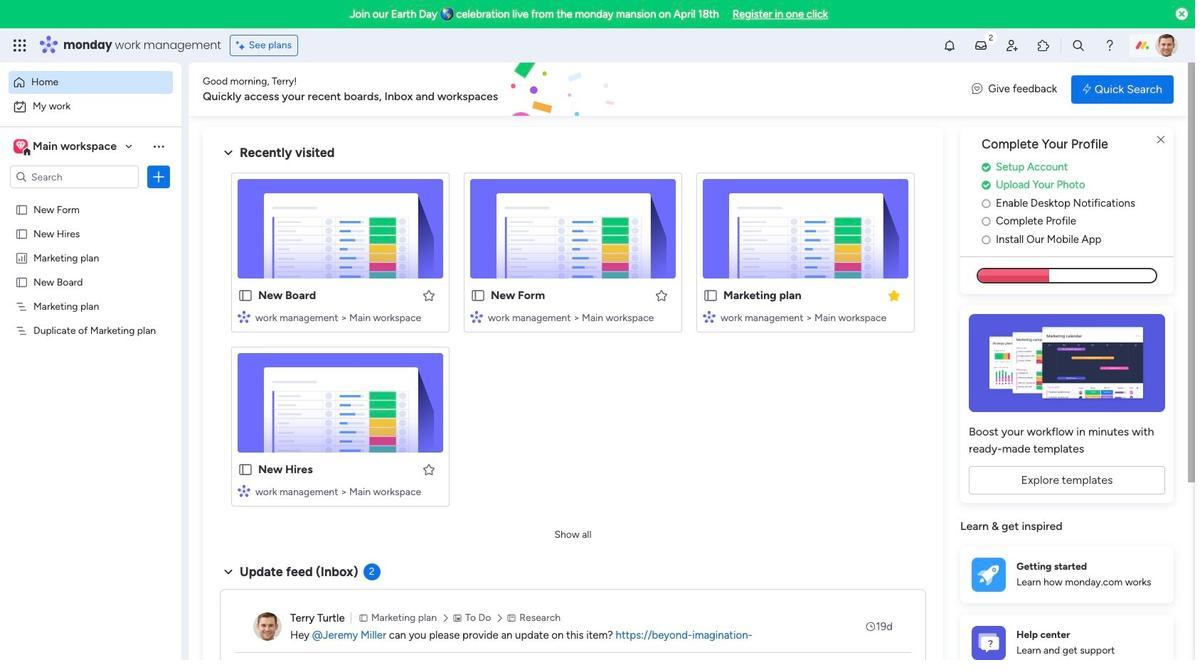 Task type: locate. For each thing, give the bounding box(es) containing it.
2 image
[[985, 29, 997, 45]]

public dashboard image
[[15, 251, 28, 265]]

1 horizontal spatial public board image
[[238, 462, 253, 478]]

0 horizontal spatial public board image
[[15, 203, 28, 216]]

component image
[[703, 311, 716, 323]]

help image
[[1103, 38, 1117, 53]]

select product image
[[13, 38, 27, 53]]

0 vertical spatial public board image
[[15, 203, 28, 216]]

list box
[[0, 195, 181, 535]]

circle o image
[[982, 216, 991, 227]]

1 horizontal spatial add to favorites image
[[655, 288, 669, 303]]

add to favorites image
[[422, 288, 436, 303]]

0 vertical spatial add to favorites image
[[655, 288, 669, 303]]

public board image
[[15, 227, 28, 240], [15, 275, 28, 289], [238, 288, 253, 304], [470, 288, 486, 304], [703, 288, 719, 304]]

circle o image up circle o icon
[[982, 198, 991, 209]]

0 vertical spatial option
[[9, 71, 173, 94]]

1 vertical spatial option
[[9, 95, 173, 118]]

remove from favorites image
[[887, 288, 901, 303]]

close recently visited image
[[220, 144, 237, 161]]

dapulse x slim image
[[1153, 132, 1170, 149]]

workspace options image
[[152, 139, 166, 153]]

1 workspace image from the left
[[14, 139, 28, 154]]

getting started element
[[960, 547, 1174, 604]]

notifications image
[[943, 38, 957, 53]]

circle o image
[[982, 198, 991, 209], [982, 235, 991, 245]]

circle o image down circle o icon
[[982, 235, 991, 245]]

help center element
[[960, 615, 1174, 661]]

options image
[[152, 170, 166, 184]]

workspace selection element
[[14, 138, 119, 157]]

add to favorites image
[[655, 288, 669, 303], [422, 463, 436, 477]]

option
[[9, 71, 173, 94], [9, 95, 173, 118], [0, 197, 181, 200]]

search everything image
[[1071, 38, 1086, 53]]

workspace image
[[14, 139, 28, 154], [16, 139, 25, 154]]

close update feed (inbox) image
[[220, 564, 237, 581]]

public board image
[[15, 203, 28, 216], [238, 462, 253, 478]]

0 vertical spatial circle o image
[[982, 198, 991, 209]]

1 circle o image from the top
[[982, 198, 991, 209]]

templates image image
[[973, 315, 1161, 413]]

1 vertical spatial circle o image
[[982, 235, 991, 245]]

1 vertical spatial add to favorites image
[[422, 463, 436, 477]]



Task type: vqa. For each thing, say whether or not it's contained in the screenshot.
Search in workspace field
yes



Task type: describe. For each thing, give the bounding box(es) containing it.
2 circle o image from the top
[[982, 235, 991, 245]]

2 workspace image from the left
[[16, 139, 25, 154]]

check circle image
[[982, 180, 991, 191]]

invite members image
[[1005, 38, 1019, 53]]

quick search results list box
[[220, 161, 926, 524]]

see plans image
[[236, 38, 249, 53]]

terry turtle image
[[1155, 34, 1178, 57]]

update feed image
[[974, 38, 988, 53]]

v2 user feedback image
[[972, 81, 983, 97]]

Search in workspace field
[[30, 169, 119, 185]]

terry turtle image
[[253, 613, 282, 642]]

monday marketplace image
[[1037, 38, 1051, 53]]

v2 bolt switch image
[[1083, 81, 1091, 97]]

2 vertical spatial option
[[0, 197, 181, 200]]

0 horizontal spatial add to favorites image
[[422, 463, 436, 477]]

2 element
[[363, 564, 380, 581]]

check circle image
[[982, 162, 991, 173]]

1 vertical spatial public board image
[[238, 462, 253, 478]]



